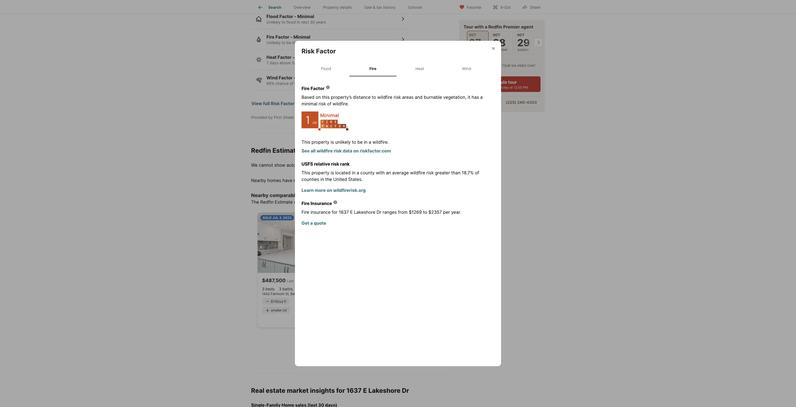 Task type: vqa. For each thing, say whether or not it's contained in the screenshot.
340k
no



Task type: describe. For each thing, give the bounding box(es) containing it.
wildfire inside fire factor - minimal unlikely to be in a wildfire in next 30 years
[[300, 40, 313, 45]]

is for unlikely
[[331, 140, 334, 145]]

factor for risk factor
[[316, 47, 336, 55]]

flood tab
[[303, 62, 350, 75]]

1637 for insurance
[[339, 210, 349, 215]]

is for located
[[331, 170, 334, 176]]

of inside the % of counties in the united states.
[[475, 170, 479, 176]]

price
[[301, 279, 309, 284]]

schools
[[408, 5, 423, 10]]

this for this property is located in a county with an average wildfire risk greater than 18.7
[[302, 170, 310, 176]]

data
[[343, 148, 352, 154]]

this property is unlikely to be in a wildfire.
[[302, 140, 389, 145]]

oct for 27
[[469, 33, 476, 37]]

areas
[[402, 95, 414, 100]]

insurance
[[311, 201, 332, 207]]

strong
[[295, 81, 306, 86]]

unlikely for fire
[[267, 40, 281, 45]]

$699k.
[[406, 200, 421, 205]]

$299,900
[[344, 178, 365, 184]]

heat tab
[[397, 62, 443, 75]]

sale & tax history
[[364, 5, 396, 10]]

&
[[373, 5, 376, 10]]

insights
[[310, 388, 335, 395]]

tour via video chat
[[502, 64, 536, 68]]

via
[[512, 64, 516, 68]]

show
[[274, 163, 285, 168]]

risk left data
[[334, 148, 342, 154]]

get a quote
[[302, 221, 326, 226]]

based
[[302, 95, 315, 100]]

smaller lot
[[271, 309, 287, 313]]

for inside risk factor dialog
[[332, 210, 338, 215]]

18.7
[[462, 170, 470, 176]]

this inside based on this property's distance to wildfire risk areas and burnable vegetation, it has a minimal risk of wildfire.
[[322, 95, 330, 100]]

$116/sq
[[271, 300, 283, 304]]

wildfire. inside based on this property's distance to wildfire risk areas and burnable vegetation, it has a minimal risk of wildfire.
[[333, 101, 349, 107]]

oct for 28
[[493, 33, 500, 37]]

risk factor element
[[302, 41, 343, 55]]

sold for sold feb 8, 2023
[[358, 216, 367, 220]]

fire for fire factor - minimal unlikely to be in a wildfire in next 30 years
[[267, 34, 275, 40]]

smaller
[[271, 309, 282, 313]]

home-
[[310, 163, 324, 168]]

next inside wind factor - extreme 99% chance of strong winds in next 30 years
[[323, 81, 331, 86]]

2 vertical spatial 1637
[[347, 388, 362, 395]]

fire insurance for 1637 e lakeshore dr ranges from $ 1269 to $ 2357 per year.
[[302, 210, 461, 215]]

nearby for homes
[[251, 178, 266, 184]]

6
[[305, 200, 308, 205]]

years inside wind factor - extreme 99% chance of strong winds in next 30 years
[[338, 81, 348, 86]]

lakeshore for estimate
[[333, 147, 365, 155]]

at
[[510, 86, 513, 90]]

between inside nearby comparable homes the redfin estimate uses 6 recent nearby sales, priced between $300k to $699k.
[[366, 200, 385, 205]]

cannot
[[259, 163, 273, 168]]

risk inside button
[[271, 101, 280, 107]]

schools tab
[[402, 1, 429, 14]]

available:
[[484, 86, 499, 90]]

next inside flood factor - minimal unlikely to flood in next 30 years
[[301, 20, 309, 25]]

year,
[[327, 61, 336, 65]]

3,
[[279, 216, 282, 220]]

wildfirerisk.org
[[333, 188, 366, 193]]

fire for fire insurance for 1637 e lakeshore dr ranges from $ 1269 to $ 2357 per year.
[[302, 210, 309, 215]]

a inside based on this property's distance to wildfire risk areas and burnable vegetation, it has a minimal risk of wildfire.
[[480, 95, 483, 100]]

fire for fire factor
[[302, 86, 310, 91]]

0 vertical spatial with
[[475, 24, 484, 30]]

2 vertical spatial on
[[327, 188, 332, 193]]

beds
[[266, 287, 275, 292]]

recently
[[294, 178, 311, 184]]

sold jul 3, 2023
[[263, 216, 292, 220]]

0 vertical spatial redfin
[[489, 24, 502, 30]]

2023 for sold jul 3, 2023
[[283, 216, 292, 220]]

a inside fire factor - minimal unlikely to be in a wildfire in next 30 years
[[297, 40, 299, 45]]

rank
[[340, 162, 350, 167]]

fire for fire insurance
[[302, 201, 310, 207]]

lot
[[283, 309, 287, 313]]

history
[[383, 5, 396, 10]]

30 inside fire factor - minimal unlikely to be in a wildfire in next 30 years
[[327, 40, 332, 45]]

to inside flood factor - minimal unlikely to flood in next 30 years
[[282, 20, 286, 25]]

see
[[302, 148, 310, 154]]

e for estimate
[[328, 147, 332, 155]]

tab list inside risk factor dialog
[[302, 61, 495, 77]]

0 horizontal spatial homes
[[267, 178, 281, 184]]

homes inside nearby comparable homes the redfin estimate uses 6 recent nearby sales, priced between $300k to $699k.
[[300, 193, 316, 199]]

factor inside view full risk factor report button
[[281, 101, 295, 107]]

tour for tour with a redfin premier agent
[[464, 24, 474, 30]]

tour for tour in person
[[468, 64, 476, 68]]

recent
[[309, 200, 322, 205]]

list
[[295, 279, 300, 284]]

years inside fire factor - minimal unlikely to be in a wildfire in next 30 years
[[333, 40, 343, 45]]

wind tab
[[443, 62, 490, 75]]

share
[[530, 5, 541, 9]]

it
[[468, 95, 471, 100]]

risk left the rank
[[331, 162, 339, 167]]

(225)
[[506, 100, 517, 105]]

overview tab
[[288, 1, 317, 14]]

in up states.
[[352, 170, 356, 176]]

learn more on wildfirerisk.org
[[302, 188, 366, 193]]

- for flood
[[294, 14, 296, 19]]

factor for fire factor - minimal unlikely to be in a wildfire in next 30 years
[[276, 34, 289, 40]]

years inside flood factor - minimal unlikely to flood in next 30 years
[[316, 20, 326, 25]]

burnable
[[424, 95, 442, 100]]

1 horizontal spatial wildfire.
[[373, 140, 389, 145]]

heat for heat
[[416, 66, 424, 71]]

report
[[295, 101, 309, 107]]

in inside the % of counties in the united states.
[[321, 177, 324, 182]]

2 horizontal spatial on
[[353, 148, 359, 154]]

of inside based on this property's distance to wildfire risk areas and burnable vegetation, it has a minimal risk of wildfire.
[[327, 101, 331, 107]]

view full risk factor report button
[[251, 97, 309, 110]]

wildfire inside based on this property's distance to wildfire risk areas and burnable vegetation, it has a minimal risk of wildfire.
[[377, 95, 393, 100]]

saturday
[[493, 48, 508, 52]]

photo of 1640 sugar cane ln, baton rouge, la 70810 image
[[353, 213, 444, 273]]

nearby for comparable
[[251, 193, 269, 199]]

estimate inside nearby comparable homes the redfin estimate uses 6 recent nearby sales, priced between $300k to $699k.
[[275, 200, 293, 205]]

3 for 3 beds
[[262, 287, 265, 292]]

fire insurance
[[302, 201, 332, 207]]

$487,500 last list price
[[262, 278, 309, 284]]

0 horizontal spatial between
[[324, 178, 342, 184]]

favorite
[[467, 5, 481, 9]]

person
[[481, 64, 493, 68]]

2 vertical spatial lakeshore
[[369, 388, 401, 395]]

all
[[311, 148, 316, 154]]

99%
[[267, 81, 274, 86]]

listed
[[312, 178, 323, 184]]

tour
[[508, 80, 517, 85]]

sunday
[[517, 48, 529, 52]]

by
[[268, 115, 273, 120]]

united
[[333, 177, 347, 182]]

heat for heat factor - severe 7 days above 108° expected this year, 20 days in 30 years
[[267, 55, 277, 60]]

x-out button
[[488, 1, 516, 12]]

fire for fire
[[370, 66, 377, 71]]

wildfire right the all at the top of page
[[317, 148, 333, 154]]

quote
[[314, 221, 326, 226]]

video
[[517, 64, 527, 68]]

tour for tour via video chat
[[502, 64, 511, 68]]

uses
[[294, 200, 304, 205]]

for right the insights
[[336, 388, 345, 395]]

ask a question link
[[469, 100, 497, 105]]

years inside heat factor - severe 7 days above 108° expected this year, 20 days in 30 years
[[362, 61, 372, 65]]

per
[[443, 210, 450, 215]]

2023 for sold feb 8, 2023
[[379, 216, 387, 220]]

minimal
[[302, 101, 317, 107]]

next
[[476, 86, 484, 90]]

wildfire right average
[[410, 170, 425, 176]]

tour in person
[[468, 64, 493, 68]]

learn
[[302, 188, 314, 193]]

0 vertical spatial estimate
[[273, 147, 300, 155]]

29
[[517, 37, 530, 49]]

view full risk factor report
[[251, 101, 309, 107]]

risk inside dialog
[[302, 47, 315, 55]]

fire tab
[[350, 62, 397, 75]]

based on this property's distance to wildfire risk areas and burnable vegetation, it has a minimal risk of wildfire.
[[302, 95, 483, 107]]

dr for redfin estimate for 1637 e lakeshore dr
[[367, 147, 374, 155]]

automated
[[287, 163, 309, 168]]

to right 1269
[[423, 210, 427, 215]]

- for fire
[[290, 34, 293, 40]]

factor for flood factor - minimal unlikely to flood in next 30 years
[[280, 14, 293, 19]]

2357
[[431, 210, 442, 215]]

rouge,
[[301, 292, 311, 296]]

value
[[324, 163, 335, 168]]

share button
[[518, 1, 545, 12]]

1637 for estimate
[[311, 147, 327, 155]]

3 baths
[[279, 287, 293, 292]]

street
[[283, 115, 294, 120]]

extreme
[[297, 75, 315, 81]]

in left person
[[477, 64, 480, 68]]

8,
[[375, 216, 378, 220]]

property's
[[331, 95, 352, 100]]

in inside wind factor - extreme 99% chance of strong winds in next 30 years
[[319, 81, 322, 86]]

view
[[251, 101, 262, 107]]

year.
[[451, 210, 461, 215]]

20
[[337, 61, 341, 65]]

tab list containing search
[[251, 0, 433, 14]]

county
[[361, 170, 375, 176]]

1 vertical spatial redfin
[[251, 147, 271, 155]]



Task type: locate. For each thing, give the bounding box(es) containing it.
days
[[270, 61, 278, 65], [342, 61, 351, 65]]

factor inside "risk factor" element
[[316, 47, 336, 55]]

property up the all at the top of page
[[312, 140, 330, 145]]

question
[[480, 100, 497, 105]]

wildfire. up riskfactor.com
[[373, 140, 389, 145]]

factor up above
[[278, 55, 292, 60]]

2 this from the top
[[302, 170, 310, 176]]

risk left areas
[[394, 95, 401, 100]]

fire factor - minimal unlikely to be in a wildfire in next 30 years
[[267, 34, 343, 45]]

flood for flood factor - minimal unlikely to flood in next 30 years
[[267, 14, 279, 19]]

factor for heat factor - severe 7 days above 108° expected this year, 20 days in 30 years
[[278, 55, 292, 60]]

this left year,
[[319, 61, 326, 65]]

1 horizontal spatial homes
[[300, 193, 316, 199]]

1 horizontal spatial e
[[350, 210, 353, 215]]

risk right the full
[[271, 101, 280, 107]]

sold left jul
[[263, 216, 272, 220]]

next up risk factor
[[318, 40, 326, 45]]

factor inside flood factor - minimal unlikely to flood in next 30 years
[[280, 14, 293, 19]]

see all wildfire risk data on riskfactor.com
[[302, 148, 391, 154]]

details
[[340, 5, 352, 10]]

property for unlikely
[[312, 140, 330, 145]]

0 vertical spatial e
[[328, 147, 332, 155]]

favorite button
[[455, 1, 486, 12]]

3 for 3 baths
[[279, 287, 282, 292]]

factor for wind factor - extreme 99% chance of strong winds in next 30 years
[[279, 75, 293, 81]]

factor inside wind factor - extreme 99% chance of strong winds in next 30 years
[[279, 75, 293, 81]]

0 horizontal spatial 3
[[262, 287, 265, 292]]

the
[[325, 177, 332, 182]]

factor up flood
[[280, 14, 293, 19]]

0 vertical spatial tab list
[[251, 0, 433, 14]]

1 horizontal spatial risk
[[302, 47, 315, 55]]

in up riskfactor.com
[[364, 140, 368, 145]]

factor up street
[[281, 101, 295, 107]]

1 horizontal spatial of
[[327, 101, 331, 107]]

1 horizontal spatial on
[[327, 188, 332, 193]]

108°
[[292, 61, 300, 65]]

0 vertical spatial nearby
[[251, 178, 266, 184]]

factor down flood
[[276, 34, 289, 40]]

feb
[[368, 216, 374, 220]]

this up nearby homes have recently listed between $299,900
[[302, 170, 310, 176]]

redfin estimate for 1637 e lakeshore dr
[[251, 147, 374, 155]]

years
[[316, 20, 326, 25], [333, 40, 343, 45], [362, 61, 372, 65], [338, 81, 348, 86]]

above
[[280, 61, 291, 65]]

real
[[251, 388, 264, 395]]

0 vertical spatial next
[[301, 20, 309, 25]]

minimal for flood factor - minimal
[[297, 14, 314, 19]]

0 horizontal spatial on
[[316, 95, 321, 100]]

unlikely for flood
[[267, 20, 281, 25]]

30 inside flood factor - minimal unlikely to flood in next 30 years
[[310, 20, 315, 25]]

2023
[[283, 216, 292, 220], [379, 216, 387, 220]]

wind up "99%"
[[267, 75, 278, 81]]

unlikely inside fire factor - minimal unlikely to be in a wildfire in next 30 years
[[267, 40, 281, 45]]

e for insurance
[[350, 210, 353, 215]]

heat inside tab
[[416, 66, 424, 71]]

1 vertical spatial homes
[[300, 193, 316, 199]]

sold
[[263, 216, 272, 220], [358, 216, 367, 220]]

3 up the fairmont
[[279, 287, 282, 292]]

baths
[[283, 287, 293, 292]]

oct inside oct 28 saturday
[[493, 33, 500, 37]]

factor up year,
[[316, 47, 336, 55]]

0 vertical spatial minimal
[[297, 14, 314, 19]]

30 up property's in the left of the page
[[332, 81, 337, 86]]

for
[[301, 147, 310, 155], [358, 163, 363, 168], [332, 210, 338, 215], [336, 388, 345, 395]]

to inside fire factor - minimal unlikely to be in a wildfire in next 30 years
[[282, 40, 286, 45]]

ft
[[284, 300, 286, 304]]

1 horizontal spatial wind
[[462, 66, 472, 71]]

e inside risk factor dialog
[[350, 210, 353, 215]]

has
[[472, 95, 479, 100]]

1 vertical spatial e
[[350, 210, 353, 215]]

1 this from the top
[[302, 140, 310, 145]]

next right winds
[[323, 81, 331, 86]]

2 sold from the left
[[358, 216, 367, 220]]

estate
[[266, 388, 286, 395]]

redfin up oct 28 saturday at the top
[[489, 24, 502, 30]]

unlikely down search
[[267, 20, 281, 25]]

0 horizontal spatial sold
[[263, 216, 272, 220]]

sold feb 8, 2023
[[358, 216, 387, 220]]

1 vertical spatial dr
[[377, 210, 382, 215]]

days right "20" at the left
[[342, 61, 351, 65]]

in up 108°
[[292, 40, 295, 45]]

agent
[[521, 24, 534, 30]]

0 horizontal spatial wildfire.
[[333, 101, 349, 107]]

0 vertical spatial dr
[[367, 147, 374, 155]]

home.
[[373, 163, 386, 168]]

to up from
[[401, 200, 405, 205]]

dr for fire insurance for 1637 e lakeshore dr ranges from $ 1269 to $ 2357 per year.
[[377, 210, 382, 215]]

1 vertical spatial minimal
[[294, 34, 310, 40]]

0 vertical spatial property
[[312, 140, 330, 145]]

1 vertical spatial wind
[[267, 75, 278, 81]]

0 vertical spatial homes
[[267, 178, 281, 184]]

nearby up "the" on the left
[[251, 193, 269, 199]]

today
[[500, 86, 509, 90]]

1 vertical spatial nearby
[[251, 193, 269, 199]]

lakeshore inside risk factor dialog
[[354, 210, 376, 215]]

- inside fire factor - minimal unlikely to be in a wildfire in next 30 years
[[290, 34, 293, 40]]

%
[[470, 170, 474, 176]]

1 $ from the left
[[409, 210, 412, 215]]

wind for wind factor - extreme 99% chance of strong winds in next 30 years
[[267, 75, 278, 81]]

factor inside fire factor - minimal unlikely to be in a wildfire in next 30 years
[[276, 34, 289, 40]]

flood
[[267, 14, 279, 19], [321, 66, 331, 71]]

average
[[392, 170, 409, 176]]

fire factor score logo image
[[302, 107, 348, 131]]

2 vertical spatial e
[[363, 388, 367, 395]]

30 inside wind factor - extreme 99% chance of strong winds in next 30 years
[[332, 81, 337, 86]]

1 vertical spatial unlikely
[[267, 40, 281, 45]]

0 vertical spatial on
[[316, 95, 321, 100]]

oct inside oct 29 sunday
[[517, 33, 525, 37]]

next inside fire factor - minimal unlikely to be in a wildfire in next 30 years
[[318, 40, 326, 45]]

estimate
[[273, 147, 300, 155], [275, 200, 293, 205]]

this for this property is unlikely to be in a wildfire.
[[302, 140, 310, 145]]

ask a question
[[469, 100, 497, 105]]

1637 inside risk factor dialog
[[339, 210, 349, 215]]

sold left feb
[[358, 216, 367, 220]]

property down we cannot show automated home-value estimates for this home.
[[312, 170, 330, 176]]

$300k
[[386, 200, 400, 205]]

1 vertical spatial 1637
[[339, 210, 349, 215]]

tab list
[[251, 0, 433, 14], [302, 61, 495, 77]]

first
[[274, 115, 282, 120]]

- up strong
[[294, 75, 296, 81]]

- inside heat factor - severe 7 days above 108° expected this year, 20 days in 30 years
[[293, 55, 295, 60]]

flood inside tab
[[321, 66, 331, 71]]

expected
[[301, 61, 318, 65]]

1 horizontal spatial dr
[[377, 210, 382, 215]]

2 3 from the left
[[279, 287, 282, 292]]

0 vertical spatial unlikely
[[267, 20, 281, 25]]

to inside based on this property's distance to wildfire risk areas and burnable vegetation, it has a minimal risk of wildfire.
[[372, 95, 376, 100]]

2 vertical spatial this
[[364, 163, 372, 168]]

la
[[312, 292, 317, 296]]

of down property's in the left of the page
[[327, 101, 331, 107]]

1 vertical spatial of
[[327, 101, 331, 107]]

be inside fire factor - minimal unlikely to be in a wildfire in next 30 years
[[287, 40, 291, 45]]

in inside flood factor - minimal unlikely to flood in next 30 years
[[297, 20, 300, 25]]

nearby inside nearby comparable homes the redfin estimate uses 6 recent nearby sales, priced between $300k to $699k.
[[251, 193, 269, 199]]

1 horizontal spatial days
[[342, 61, 351, 65]]

of
[[290, 81, 294, 86], [327, 101, 331, 107], [475, 170, 479, 176]]

risk right minimal
[[319, 101, 326, 107]]

0 vertical spatial heat
[[267, 55, 277, 60]]

1442
[[262, 292, 270, 296]]

1 vertical spatial flood
[[321, 66, 331, 71]]

estimate down comparable
[[275, 200, 293, 205]]

on right more
[[327, 188, 332, 193]]

wind inside wind factor - extreme 99% chance of strong winds in next 30 years
[[267, 75, 278, 81]]

heat
[[267, 55, 277, 60], [416, 66, 424, 71]]

1 horizontal spatial between
[[366, 200, 385, 205]]

3 beds
[[262, 287, 275, 292]]

flood for flood
[[321, 66, 331, 71]]

1 vertical spatial estimate
[[275, 200, 293, 205]]

1 sold from the left
[[263, 216, 272, 220]]

tour up oct 27
[[464, 24, 474, 30]]

1 horizontal spatial 2023
[[379, 216, 387, 220]]

oct for 29
[[517, 33, 525, 37]]

factor up chance in the left top of the page
[[279, 75, 293, 81]]

1 horizontal spatial 3
[[279, 287, 282, 292]]

more
[[315, 188, 326, 193]]

photo of 1442 fairmont st, baton rouge, la 70808 image
[[258, 213, 349, 273]]

of inside wind factor - extreme 99% chance of strong winds in next 30 years
[[290, 81, 294, 86]]

for left the all at the top of page
[[301, 147, 310, 155]]

oct inside oct 27
[[469, 33, 476, 37]]

be
[[287, 40, 291, 45], [358, 140, 363, 145]]

$ right 1269
[[429, 210, 431, 215]]

2 oct from the left
[[493, 33, 500, 37]]

this property is located in a county with an average wildfire risk greater than 18.7
[[302, 170, 470, 176]]

redfin up "cannot"
[[251, 147, 271, 155]]

between up learn more on wildfirerisk.org
[[324, 178, 342, 184]]

0 vertical spatial is
[[331, 140, 334, 145]]

unlikely up 7
[[267, 40, 281, 45]]

% of counties in the united states.
[[302, 170, 479, 182]]

2 nearby from the top
[[251, 193, 269, 199]]

sold inside button
[[358, 216, 367, 220]]

full
[[263, 101, 270, 107]]

sold for sold jul 3, 2023
[[263, 216, 272, 220]]

1 vertical spatial heat
[[416, 66, 424, 71]]

get
[[302, 221, 309, 226]]

- inside wind factor - extreme 99% chance of strong winds in next 30 years
[[294, 75, 296, 81]]

2 property from the top
[[312, 170, 330, 176]]

see all wildfire risk data on riskfactor.com link
[[302, 146, 495, 154]]

1 vertical spatial tab list
[[302, 61, 495, 77]]

wind left person
[[462, 66, 472, 71]]

1 vertical spatial next
[[318, 40, 326, 45]]

sales,
[[339, 200, 351, 205]]

property details tab
[[317, 1, 358, 14]]

between up fire insurance for 1637 e lakeshore dr ranges from $ 1269 to $ 2357 per year.
[[366, 200, 385, 205]]

wind
[[462, 66, 472, 71], [267, 75, 278, 81]]

2 $ from the left
[[429, 210, 431, 215]]

2 horizontal spatial dr
[[402, 388, 409, 395]]

redfin inside nearby comparable homes the redfin estimate uses 6 recent nearby sales, priced between $300k to $699k.
[[260, 200, 274, 205]]

property for located
[[312, 170, 330, 176]]

1 vertical spatial lakeshore
[[354, 210, 376, 215]]

1 horizontal spatial sold
[[358, 216, 367, 220]]

0 horizontal spatial be
[[287, 40, 291, 45]]

to right the distance on the left top of the page
[[372, 95, 376, 100]]

on down the fire factor
[[316, 95, 321, 100]]

0 horizontal spatial wind
[[267, 75, 278, 81]]

unlikely inside flood factor - minimal unlikely to flood in next 30 years
[[267, 20, 281, 25]]

list box
[[464, 60, 541, 72]]

risk left greater
[[427, 170, 434, 176]]

0 horizontal spatial flood
[[267, 14, 279, 19]]

risk factor dialog
[[295, 41, 501, 367]]

provided by first street foundation
[[251, 115, 315, 120]]

30 down overview tab
[[310, 20, 315, 25]]

is up the
[[331, 170, 334, 176]]

1 oct from the left
[[469, 33, 476, 37]]

homes left "have"
[[267, 178, 281, 184]]

0 vertical spatial 1637
[[311, 147, 327, 155]]

in right winds
[[319, 81, 322, 86]]

2 2023 from the left
[[379, 216, 387, 220]]

$ right from
[[409, 210, 412, 215]]

1 2023 from the left
[[283, 216, 292, 220]]

2 horizontal spatial e
[[363, 388, 367, 395]]

1 vertical spatial be
[[358, 140, 363, 145]]

factor inside heat factor - severe 7 days above 108° expected this year, 20 days in 30 years
[[278, 55, 292, 60]]

2023 inside button
[[379, 216, 387, 220]]

days right 7
[[270, 61, 278, 65]]

2 is from the top
[[331, 170, 334, 176]]

0 vertical spatial lakeshore
[[333, 147, 365, 155]]

- for wind
[[294, 75, 296, 81]]

winds
[[307, 81, 318, 86]]

dr inside risk factor dialog
[[377, 210, 382, 215]]

between
[[324, 178, 342, 184], [366, 200, 385, 205]]

0 vertical spatial wildfire.
[[333, 101, 349, 107]]

1269
[[412, 210, 422, 215]]

fire inside tab
[[370, 66, 377, 71]]

1 days from the left
[[270, 61, 278, 65]]

risk
[[394, 95, 401, 100], [319, 101, 326, 107], [334, 148, 342, 154], [331, 162, 339, 167], [427, 170, 434, 176]]

baton
[[291, 292, 300, 296]]

to up above
[[282, 40, 286, 45]]

1 property from the top
[[312, 140, 330, 145]]

of right %
[[475, 170, 479, 176]]

30 inside heat factor - severe 7 days above 108° expected this year, 20 days in 30 years
[[356, 61, 361, 65]]

minimal for fire factor - minimal
[[294, 34, 310, 40]]

on right data
[[353, 148, 359, 154]]

fire
[[267, 34, 275, 40], [370, 66, 377, 71], [302, 86, 310, 91], [302, 201, 310, 207], [302, 210, 309, 215]]

2023 right 3,
[[283, 216, 292, 220]]

1 horizontal spatial flood
[[321, 66, 331, 71]]

wildfire up risk factor
[[300, 40, 313, 45]]

be up the "see all wildfire risk data on riskfactor.com"
[[358, 140, 363, 145]]

for up county
[[358, 163, 363, 168]]

get a quote link
[[302, 218, 495, 227]]

- up 108°
[[293, 55, 295, 60]]

heat inside heat factor - severe 7 days above 108° expected this year, 20 days in 30 years
[[267, 55, 277, 60]]

0 horizontal spatial with
[[376, 170, 385, 176]]

2 horizontal spatial of
[[475, 170, 479, 176]]

sold feb 8, 2023 button
[[353, 213, 444, 328]]

to inside nearby comparable homes the redfin estimate uses 6 recent nearby sales, priced between $300k to $699k.
[[401, 200, 405, 205]]

be inside risk factor dialog
[[358, 140, 363, 145]]

with inside risk factor dialog
[[376, 170, 385, 176]]

0 horizontal spatial heat
[[267, 55, 277, 60]]

this up county
[[364, 163, 372, 168]]

0 horizontal spatial of
[[290, 81, 294, 86]]

overview
[[294, 5, 311, 10]]

2 vertical spatial dr
[[402, 388, 409, 395]]

30 right "20" at the left
[[356, 61, 361, 65]]

2 unlikely from the top
[[267, 40, 281, 45]]

lakeshore for insurance
[[354, 210, 376, 215]]

2 horizontal spatial oct
[[517, 33, 525, 37]]

in left the
[[321, 177, 324, 182]]

risk up expected
[[302, 47, 315, 55]]

0 vertical spatial wind
[[462, 66, 472, 71]]

this left property's in the left of the page
[[322, 95, 330, 100]]

with down the home.
[[376, 170, 385, 176]]

tab list containing flood
[[302, 61, 495, 77]]

schedule
[[487, 80, 507, 85]]

this inside heat factor - severe 7 days above 108° expected this year, 20 days in 30 years
[[319, 61, 326, 65]]

1 vertical spatial between
[[366, 200, 385, 205]]

to left flood
[[282, 20, 286, 25]]

- down flood
[[290, 34, 293, 40]]

wind for wind
[[462, 66, 472, 71]]

ask
[[469, 100, 476, 105]]

2023 down fire insurance for 1637 e lakeshore dr ranges from $ 1269 to $ 2357 per year.
[[379, 216, 387, 220]]

estimate up show
[[273, 147, 300, 155]]

sale & tax history tab
[[358, 1, 402, 14]]

usfs
[[302, 162, 313, 167]]

next image
[[534, 38, 543, 47]]

minimal inside flood factor - minimal unlikely to flood in next 30 years
[[297, 14, 314, 19]]

with up oct 27
[[475, 24, 484, 30]]

nearby down we
[[251, 178, 266, 184]]

1 vertical spatial risk
[[271, 101, 280, 107]]

0 vertical spatial of
[[290, 81, 294, 86]]

comparable
[[270, 193, 298, 199]]

redfin right "the" on the left
[[260, 200, 274, 205]]

of left strong
[[290, 81, 294, 86]]

1 vertical spatial wildfire.
[[373, 140, 389, 145]]

on inside based on this property's distance to wildfire risk areas and burnable vegetation, it has a minimal risk of wildfire.
[[316, 95, 321, 100]]

factor down winds
[[311, 86, 325, 91]]

in right flood
[[297, 20, 300, 25]]

0 vertical spatial flood
[[267, 14, 279, 19]]

1 vertical spatial this
[[302, 170, 310, 176]]

minimal inside fire factor - minimal unlikely to be in a wildfire in next 30 years
[[294, 34, 310, 40]]

next right flood
[[301, 20, 309, 25]]

factor for fire factor
[[311, 86, 325, 91]]

0 horizontal spatial risk
[[271, 101, 280, 107]]

for down nearby
[[332, 210, 338, 215]]

0 vertical spatial between
[[324, 178, 342, 184]]

this up see on the left top of the page
[[302, 140, 310, 145]]

vegetation,
[[443, 95, 467, 100]]

wind inside tab
[[462, 66, 472, 71]]

real estate market insights for 1637 e lakeshore dr
[[251, 388, 409, 395]]

1 horizontal spatial oct
[[493, 33, 500, 37]]

0 horizontal spatial oct
[[469, 33, 476, 37]]

0 vertical spatial this
[[319, 61, 326, 65]]

flood down year,
[[321, 66, 331, 71]]

minimal down overview
[[297, 14, 314, 19]]

wildfire left areas
[[377, 95, 393, 100]]

0 horizontal spatial $
[[409, 210, 412, 215]]

be down flood
[[287, 40, 291, 45]]

3 oct from the left
[[517, 33, 525, 37]]

minimal down flood
[[294, 34, 310, 40]]

oct 29 sunday
[[517, 33, 530, 52]]

0 horizontal spatial e
[[328, 147, 332, 155]]

1 horizontal spatial $
[[429, 210, 431, 215]]

fire factor
[[302, 86, 325, 91]]

flood inside flood factor - minimal unlikely to flood in next 30 years
[[267, 14, 279, 19]]

30 up risk factor
[[327, 40, 332, 45]]

- for heat
[[293, 55, 295, 60]]

1 horizontal spatial heat
[[416, 66, 424, 71]]

1 horizontal spatial be
[[358, 140, 363, 145]]

homes
[[267, 178, 281, 184], [300, 193, 316, 199]]

to up data
[[352, 140, 356, 145]]

nearby comparable homes the redfin estimate uses 6 recent nearby sales, priced between $300k to $699k.
[[251, 193, 421, 205]]

- inside flood factor - minimal unlikely to flood in next 30 years
[[294, 14, 296, 19]]

1 vertical spatial is
[[331, 170, 334, 176]]

1 vertical spatial property
[[312, 170, 330, 176]]

1 vertical spatial with
[[376, 170, 385, 176]]

oct 27
[[469, 33, 481, 49]]

0 vertical spatial be
[[287, 40, 291, 45]]

1 horizontal spatial with
[[475, 24, 484, 30]]

2 vertical spatial redfin
[[260, 200, 274, 205]]

in up risk factor
[[314, 40, 317, 45]]

in inside heat factor - severe 7 days above 108° expected this year, 20 days in 30 years
[[352, 61, 355, 65]]

1 unlikely from the top
[[267, 20, 281, 25]]

fire inside fire factor - minimal unlikely to be in a wildfire in next 30 years
[[267, 34, 275, 40]]

severe
[[296, 55, 311, 60]]

None button
[[467, 31, 489, 54], [491, 31, 513, 54], [515, 31, 538, 54], [467, 31, 489, 54], [491, 31, 513, 54], [515, 31, 538, 54]]

0 vertical spatial risk
[[302, 47, 315, 55]]

1637
[[311, 147, 327, 155], [339, 210, 349, 215], [347, 388, 362, 395]]

0 horizontal spatial 2023
[[283, 216, 292, 220]]

1 nearby from the top
[[251, 178, 266, 184]]

1 is from the top
[[331, 140, 334, 145]]

wildfire. down property's in the left of the page
[[333, 101, 349, 107]]

0 horizontal spatial days
[[270, 61, 278, 65]]

in right "20" at the left
[[352, 61, 355, 65]]

list box containing tour in person
[[464, 60, 541, 72]]

nearby homes have recently listed between $299,900
[[251, 178, 365, 184]]

1 3 from the left
[[262, 287, 265, 292]]

0 vertical spatial this
[[302, 140, 310, 145]]

from
[[398, 210, 408, 215]]

- up flood
[[294, 14, 296, 19]]

tour left via
[[502, 64, 511, 68]]

is left unlikely
[[331, 140, 334, 145]]

1 vertical spatial this
[[322, 95, 330, 100]]

2 days from the left
[[342, 61, 351, 65]]

1 vertical spatial on
[[353, 148, 359, 154]]

have
[[283, 178, 292, 184]]

tour left person
[[468, 64, 476, 68]]

3 up 1442
[[262, 287, 265, 292]]

flood down search
[[267, 14, 279, 19]]



